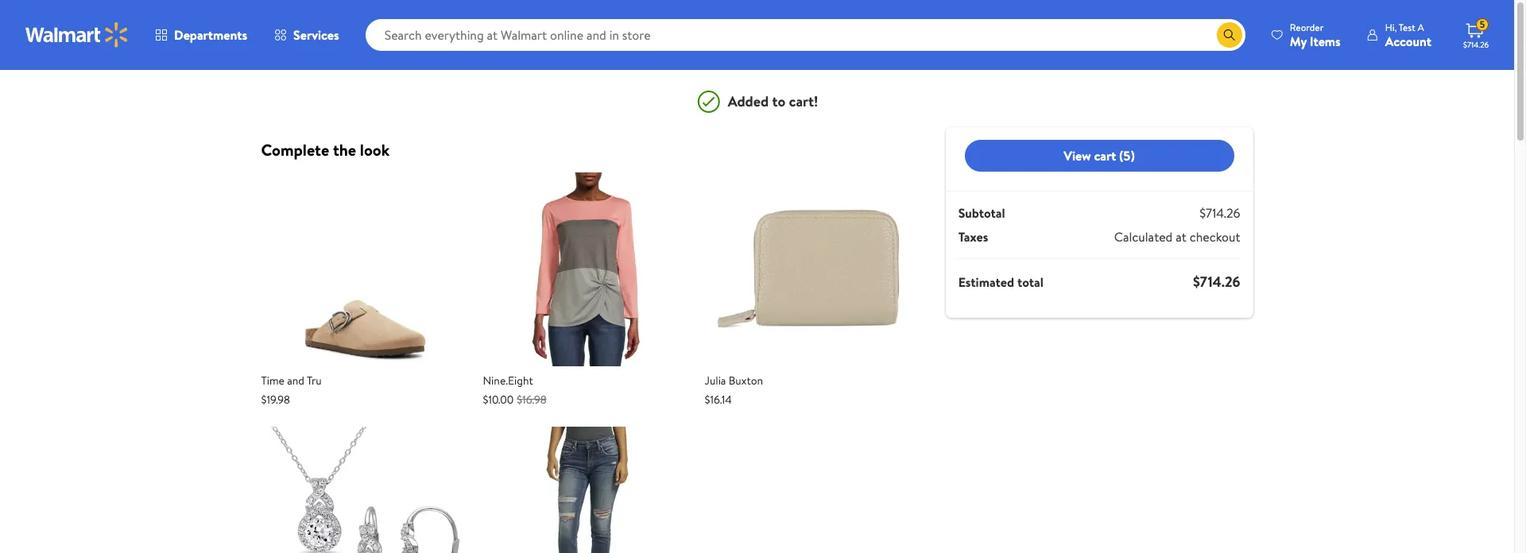 Task type: describe. For each thing, give the bounding box(es) containing it.
julia buxton $16.14
[[705, 373, 763, 408]]

0 vertical spatial $714.26
[[1464, 39, 1489, 50]]

time and tru $19.98
[[261, 373, 322, 408]]

services button
[[261, 16, 353, 54]]

a
[[1418, 20, 1425, 34]]

hi,
[[1386, 20, 1397, 34]]

reorder my items
[[1290, 20, 1341, 50]]

to
[[772, 91, 786, 111]]

$19.98
[[261, 392, 290, 408]]

added to cart!
[[728, 91, 818, 111]]

reorder
[[1290, 20, 1324, 34]]

image of item 4 image
[[705, 173, 914, 367]]

Search search field
[[365, 19, 1246, 51]]

image of item 1 image
[[261, 427, 470, 553]]

$16.98
[[517, 392, 547, 408]]

Walmart Site-Wide search field
[[365, 19, 1246, 51]]

view cart (5)
[[1064, 147, 1135, 164]]

walmart image
[[25, 22, 129, 48]]

the
[[333, 139, 356, 161]]

services
[[293, 26, 339, 44]]

list item for image of item 3
[[483, 173, 692, 408]]

subtotal
[[959, 204, 1005, 222]]

total
[[1018, 273, 1044, 291]]

5 $714.26
[[1464, 18, 1489, 50]]

and
[[287, 373, 305, 389]]

added
[[728, 91, 769, 111]]

buxton
[[729, 373, 763, 389]]

taxes
[[959, 228, 989, 246]]

nine.eight $10.00 $16.98
[[483, 373, 547, 408]]

image of item 3 image
[[483, 427, 692, 553]]

search icon image
[[1224, 29, 1236, 41]]

departments
[[174, 26, 247, 44]]

view
[[1064, 147, 1091, 164]]

complete the look
[[261, 139, 390, 161]]

account
[[1386, 32, 1432, 50]]

look
[[360, 139, 390, 161]]

5
[[1480, 18, 1486, 31]]

time
[[261, 373, 285, 389]]

calculated at checkout
[[1115, 228, 1241, 246]]

complete
[[261, 139, 329, 161]]

view cart (5) button
[[965, 140, 1234, 172]]



Task type: locate. For each thing, give the bounding box(es) containing it.
1 list item from the left
[[261, 173, 470, 408]]

list item containing time and tru
[[261, 173, 470, 408]]

2 horizontal spatial list item
[[705, 173, 914, 408]]

1 horizontal spatial list item
[[483, 173, 692, 408]]

$10.00
[[483, 392, 514, 408]]

$714.26 for estimated total
[[1193, 272, 1241, 292]]

$714.26 down 5
[[1464, 39, 1489, 50]]

$714.26 for subtotal
[[1200, 204, 1241, 222]]

list containing time and tru
[[255, 173, 920, 553]]

image of item 2 image
[[483, 173, 692, 367]]

3 list item from the left
[[705, 173, 914, 408]]

cart
[[1094, 147, 1117, 164]]

list item
[[261, 173, 470, 408], [483, 173, 692, 408], [705, 173, 914, 408]]

nine.eight
[[483, 373, 533, 389]]

list item containing nine.eight
[[483, 173, 692, 408]]

list
[[255, 173, 920, 553]]

items
[[1310, 32, 1341, 50]]

list item for the image of item 1
[[261, 173, 470, 408]]

0 horizontal spatial list item
[[261, 173, 470, 408]]

$16.14
[[705, 392, 732, 408]]

cart!
[[789, 91, 818, 111]]

departments button
[[142, 16, 261, 54]]

2 vertical spatial $714.26
[[1193, 272, 1241, 292]]

tru
[[307, 373, 322, 389]]

$714.26
[[1464, 39, 1489, 50], [1200, 204, 1241, 222], [1193, 272, 1241, 292]]

calculated
[[1115, 228, 1173, 246]]

julia
[[705, 373, 726, 389]]

image of item 0 image
[[261, 173, 470, 367]]

list item containing julia buxton
[[705, 173, 914, 408]]

2 list item from the left
[[483, 173, 692, 408]]

estimated
[[959, 273, 1015, 291]]

hi, test a account
[[1386, 20, 1432, 50]]

at
[[1176, 228, 1187, 246]]

1 vertical spatial $714.26
[[1200, 204, 1241, 222]]

test
[[1399, 20, 1416, 34]]

checkout
[[1190, 228, 1241, 246]]

(5)
[[1120, 147, 1135, 164]]

$714.26 down the checkout
[[1193, 272, 1241, 292]]

$714.26 up the checkout
[[1200, 204, 1241, 222]]

estimated total
[[959, 273, 1044, 291]]

my
[[1290, 32, 1307, 50]]



Task type: vqa. For each thing, say whether or not it's contained in the screenshot.
TIME AND TRU $19.98
yes



